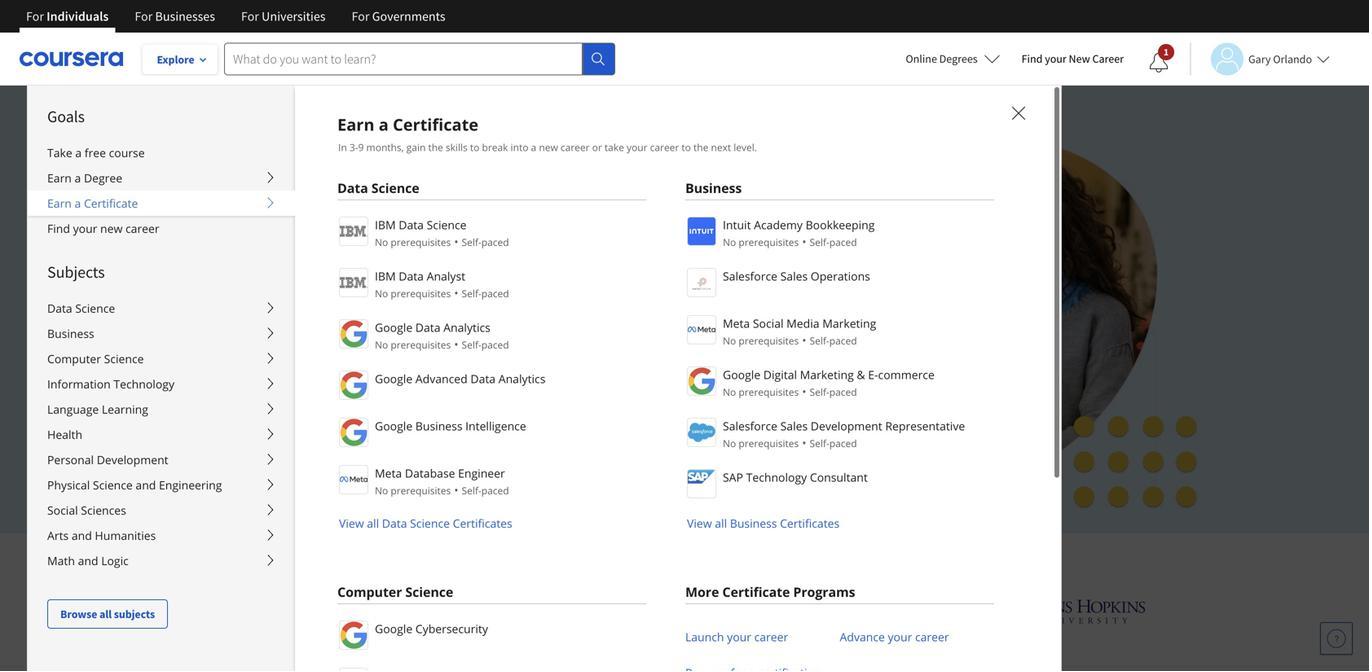 Task type: locate. For each thing, give the bounding box(es) containing it.
1 vertical spatial certificate
[[84, 196, 138, 211]]

sales up sap technology consultant on the right bottom of page
[[781, 419, 808, 434]]

science down months, on the left top
[[372, 179, 420, 197]]

1 vertical spatial technology
[[747, 470, 807, 486]]

analytics down ibm data analyst no prerequisites • self-paced
[[444, 320, 491, 336]]

analytics
[[444, 320, 491, 336], [499, 371, 546, 387]]

2 view from the left
[[687, 516, 712, 532]]

computer science inside popup button
[[47, 351, 144, 367]]

new down earn a certificate
[[100, 221, 123, 236]]

google inside list
[[375, 622, 413, 637]]

google left the 'advanced'
[[375, 371, 413, 387]]

self- inside google data analytics no prerequisites • self-paced
[[462, 338, 482, 352]]

• down academy
[[803, 234, 807, 250]]

a left degree at the top left of page
[[75, 170, 81, 186]]

self- down the media
[[810, 334, 830, 348]]

earn down take
[[47, 170, 72, 186]]

gary orlando button
[[1190, 43, 1331, 75]]

advance your career link
[[840, 620, 950, 656]]

google inside google data analytics no prerequisites • self-paced
[[375, 320, 413, 336]]

anytime
[[320, 366, 367, 381]]

1 view from the left
[[339, 516, 364, 532]]

0 vertical spatial new
[[539, 141, 558, 154]]

day left money-
[[332, 441, 352, 457]]

computer science inside earn a certificate menu item
[[338, 584, 454, 601]]

to
[[470, 141, 480, 154], [682, 141, 691, 154], [357, 229, 374, 253]]

list for data science
[[338, 215, 647, 532]]

personal development button
[[28, 448, 295, 473]]

google cybersecurity
[[375, 622, 488, 637]]

for individuals
[[26, 8, 109, 24]]

1 salesforce from the top
[[723, 269, 778, 284]]

salesforce sales development representative no prerequisites • self-paced
[[723, 419, 966, 451]]

1 horizontal spatial development
[[811, 419, 883, 434]]

1 ibm from the top
[[375, 217, 396, 233]]

business inside popup button
[[47, 326, 94, 342]]

google inside google digital marketing & e-commerce no prerequisites • self-paced
[[723, 367, 761, 383]]

advance your career
[[840, 630, 950, 645]]

marketing left & on the bottom right of page
[[800, 367, 854, 383]]

university of illinois at urbana-champaign image
[[223, 599, 351, 625]]

certificates down sap technology consultant on the right bottom of page
[[780, 516, 840, 532]]

sales for operations
[[781, 269, 808, 284]]

0 vertical spatial ibm
[[375, 217, 396, 233]]

physical
[[47, 478, 90, 493]]

a for earn a certificate in 3-9 months, gain the skills to break into a new career or take your career to the next level.
[[379, 113, 389, 136]]

your
[[1046, 51, 1067, 66], [627, 141, 648, 154], [73, 221, 97, 236], [212, 286, 250, 311], [727, 630, 752, 645], [888, 630, 913, 645]]

your right launch
[[727, 630, 752, 645]]

0 vertical spatial social
[[753, 316, 784, 331]]

view up 'more'
[[687, 516, 712, 532]]

banner navigation
[[13, 0, 459, 33]]

meta inside meta social media marketing no prerequisites • self-paced
[[723, 316, 750, 331]]

analytics inside google data analytics no prerequisites • self-paced
[[444, 320, 491, 336]]

1 horizontal spatial certificate
[[393, 113, 479, 136]]

development down google digital marketing & e-commerce no prerequisites • self-paced at the right bottom of the page
[[811, 419, 883, 434]]

for left universities
[[241, 8, 259, 24]]

2 certificates from the left
[[780, 516, 840, 532]]

0 horizontal spatial certificates
[[453, 516, 513, 532]]

• down analyst
[[454, 285, 459, 301]]

for left governments
[[352, 8, 370, 24]]

self- inside google digital marketing & e-commerce no prerequisites • self-paced
[[810, 386, 830, 399]]

and up the "subscription"
[[288, 258, 320, 282]]

earn for earn a certificate in 3-9 months, gain the skills to break into a new career or take your career to the next level.
[[338, 113, 375, 136]]

technology for sap
[[747, 470, 807, 486]]

no inside ibm data science no prerequisites • self-paced
[[375, 236, 388, 249]]

• inside intuit academy bookkeeping no prerequisites • self-paced
[[803, 234, 807, 250]]

prerequisites up digital
[[739, 334, 799, 348]]

programs—all
[[496, 258, 615, 282]]

skills
[[446, 141, 468, 154]]

science up the information technology
[[104, 351, 144, 367]]

next
[[711, 141, 731, 154]]

science inside physical science and engineering dropdown button
[[93, 478, 133, 493]]

job-
[[325, 258, 357, 282]]

1 horizontal spatial data science
[[338, 179, 420, 197]]

show notifications image
[[1150, 53, 1169, 73]]

1 horizontal spatial the
[[694, 141, 709, 154]]

more
[[686, 584, 719, 601]]

paced down "engineer"
[[482, 484, 509, 498]]

business down sap on the right of page
[[730, 516, 777, 532]]

1 vertical spatial sales
[[781, 419, 808, 434]]

certificate for earn a certificate
[[84, 196, 138, 211]]

2 horizontal spatial all
[[715, 516, 727, 532]]

• down the media
[[803, 333, 807, 348]]

career down earn a certificate 'popup button'
[[126, 221, 159, 236]]

back
[[398, 441, 425, 457]]

list containing launch your career
[[686, 620, 995, 672]]

What do you want to learn? text field
[[224, 43, 583, 75]]

your right take
[[627, 141, 648, 154]]

your down projects, at the top
[[212, 286, 250, 311]]

0 horizontal spatial data science
[[47, 301, 115, 316]]

data right the 'advanced'
[[471, 371, 496, 387]]

to left the next
[[682, 141, 691, 154]]

ibm down 7,000+
[[375, 269, 396, 284]]

7,000+
[[379, 229, 435, 253]]

0 vertical spatial earn
[[338, 113, 375, 136]]

certificates down "engineer"
[[453, 516, 513, 532]]

earn inside earn a certificate in 3-9 months, gain the skills to break into a new career or take your career to the next level.
[[338, 113, 375, 136]]

new
[[1069, 51, 1091, 66]]

science down meta database engineer no prerequisites • self-paced
[[410, 516, 450, 532]]

self- down "engineer"
[[462, 484, 482, 498]]

your inside explore menu element
[[73, 221, 97, 236]]

computer up google cybersecurity on the bottom left of the page
[[338, 584, 402, 601]]

0 horizontal spatial the
[[428, 141, 443, 154]]

individuals
[[47, 8, 109, 24]]

/year
[[253, 441, 283, 457]]

partnername logo image inside google advanced data analytics link
[[339, 371, 369, 400]]

2 for from the left
[[135, 8, 153, 24]]

earn down earn a degree
[[47, 196, 72, 211]]

salesforce for salesforce sales development representative no prerequisites • self-paced
[[723, 419, 778, 434]]

list
[[338, 215, 647, 532], [686, 215, 995, 532], [686, 620, 995, 672]]

find down earn a certificate
[[47, 221, 70, 236]]

gary
[[1249, 52, 1272, 66]]

data science down subjects
[[47, 301, 115, 316]]

self- up consultant
[[810, 437, 830, 451]]

view for business
[[687, 516, 712, 532]]

1 vertical spatial marketing
[[800, 367, 854, 383]]

certificate for earn a certificate in 3-9 months, gain the skills to break into a new career or take your career to the next level.
[[393, 113, 479, 136]]

salesforce sales operations
[[723, 269, 871, 284]]

self- inside salesforce sales development representative no prerequisites • self-paced
[[810, 437, 830, 451]]

for
[[26, 8, 44, 24], [135, 8, 153, 24], [241, 8, 259, 24], [352, 8, 370, 24]]

no inside intuit academy bookkeeping no prerequisites • self-paced
[[723, 236, 737, 249]]

and inside 'popup button'
[[72, 528, 92, 544]]

0 horizontal spatial view
[[339, 516, 364, 532]]

math
[[47, 554, 75, 569]]

self- down analyst
[[462, 287, 482, 300]]

all right "browse"
[[99, 607, 112, 622]]

sales down intuit academy bookkeeping no prerequisites • self-paced
[[781, 269, 808, 284]]

business up the guarantee
[[416, 419, 463, 434]]

sales for development
[[781, 419, 808, 434]]

1 vertical spatial computer
[[338, 584, 402, 601]]

physical science and engineering button
[[28, 473, 295, 498]]

meta inside meta database engineer no prerequisites • self-paced
[[375, 466, 402, 481]]

self- inside ibm data science no prerequisites • self-paced
[[462, 236, 482, 249]]

sap technology consultant link
[[686, 468, 995, 499]]

0 horizontal spatial find
[[47, 221, 70, 236]]

1 vertical spatial computer science
[[338, 584, 454, 601]]

4 for from the left
[[352, 8, 370, 24]]

ibm inside ibm data science no prerequisites • self-paced
[[375, 217, 396, 233]]

partnername logo image inside salesforce sales operations link
[[687, 268, 717, 298]]

certificate up find your new career
[[84, 196, 138, 211]]

1 horizontal spatial new
[[539, 141, 558, 154]]

prerequisites inside ibm data science no prerequisites • self-paced
[[391, 236, 451, 249]]

view all business certificates link
[[686, 516, 840, 532]]

all down /year with 14-day money-back guarantee
[[367, 516, 379, 532]]

0 vertical spatial day
[[280, 403, 301, 419]]

1 sales from the top
[[781, 269, 808, 284]]

1 for from the left
[[26, 8, 44, 24]]

computer science up google cybersecurity on the bottom left of the page
[[338, 584, 454, 601]]

earn a certificate menu item
[[294, 85, 1370, 672]]

technology inside dropdown button
[[114, 377, 175, 392]]

0 vertical spatial certificate
[[393, 113, 479, 136]]

meta database engineer no prerequisites • self-paced
[[375, 466, 509, 498]]

access
[[298, 229, 353, 253]]

meta left the media
[[723, 316, 750, 331]]

google for google data analytics no prerequisites • self-paced
[[375, 320, 413, 336]]

0 horizontal spatial computer science
[[47, 351, 144, 367]]

a up months, on the left top
[[379, 113, 389, 136]]

• inside ibm data analyst no prerequisites • self-paced
[[454, 285, 459, 301]]

0 vertical spatial data science
[[338, 179, 420, 197]]

self-
[[462, 236, 482, 249], [810, 236, 830, 249], [462, 287, 482, 300], [810, 334, 830, 348], [462, 338, 482, 352], [810, 386, 830, 399], [810, 437, 830, 451], [462, 484, 482, 498]]

google up money-
[[375, 419, 413, 434]]

9
[[358, 141, 364, 154]]

your for advance your career
[[888, 630, 913, 645]]

paced down certificate
[[482, 287, 509, 300]]

•
[[454, 234, 459, 250], [803, 234, 807, 250], [454, 285, 459, 301], [803, 333, 807, 348], [454, 337, 459, 352], [803, 384, 807, 400], [803, 435, 807, 451], [454, 483, 459, 498]]

your for find your new career
[[1046, 51, 1067, 66]]

degree
[[84, 170, 122, 186]]

personal development
[[47, 453, 168, 468]]

1 the from the left
[[428, 141, 443, 154]]

partnername logo image
[[339, 217, 369, 246], [687, 217, 717, 246], [339, 268, 369, 298], [687, 268, 717, 298], [687, 316, 717, 345], [339, 320, 369, 349], [687, 367, 717, 396], [339, 371, 369, 400], [339, 418, 369, 448], [687, 418, 717, 448], [339, 466, 369, 495], [687, 470, 717, 499], [339, 621, 369, 651]]

0 vertical spatial find
[[1022, 51, 1043, 66]]

2 ibm from the top
[[375, 269, 396, 284]]

meta
[[723, 316, 750, 331], [375, 466, 402, 481]]

a for earn a certificate
[[75, 196, 81, 211]]

find
[[1022, 51, 1043, 66], [47, 221, 70, 236]]

view down the /year with 14-day money-back guarantee button
[[339, 516, 364, 532]]

business down the next
[[686, 179, 742, 197]]

paced inside salesforce sales development representative no prerequisites • self-paced
[[830, 437, 857, 451]]

0 vertical spatial technology
[[114, 377, 175, 392]]

• inside google data analytics no prerequisites • self-paced
[[454, 337, 459, 352]]

salesforce inside salesforce sales development representative no prerequisites • self-paced
[[723, 419, 778, 434]]

prerequisites down digital
[[739, 386, 799, 399]]

find for find your new career
[[47, 221, 70, 236]]

0 horizontal spatial certificate
[[84, 196, 138, 211]]

to inside unlimited access to 7,000+ world-class courses, hands-on projects, and job-ready certificate programs—all included in your subscription
[[357, 229, 374, 253]]

1 horizontal spatial analytics
[[499, 371, 546, 387]]

science up certificate
[[427, 217, 467, 233]]

paced up google advanced data analytics link
[[482, 338, 509, 352]]

google left digital
[[723, 367, 761, 383]]

1 vertical spatial analytics
[[499, 371, 546, 387]]

1 vertical spatial new
[[100, 221, 123, 236]]

1 vertical spatial day
[[332, 441, 352, 457]]

1 horizontal spatial social
[[753, 316, 784, 331]]

cybersecurity
[[416, 622, 488, 637]]

prerequisites down analyst
[[391, 287, 451, 300]]

google cybersecurity link
[[338, 620, 647, 651]]

1 horizontal spatial meta
[[723, 316, 750, 331]]

marketing inside google digital marketing & e-commerce no prerequisites • self-paced
[[800, 367, 854, 383]]

1 horizontal spatial certificates
[[780, 516, 840, 532]]

2 sales from the top
[[781, 419, 808, 434]]

• down "engineer"
[[454, 483, 459, 498]]

prerequisites
[[391, 236, 451, 249], [739, 236, 799, 249], [391, 287, 451, 300], [739, 334, 799, 348], [391, 338, 451, 352], [739, 386, 799, 399], [739, 437, 799, 451], [391, 484, 451, 498]]

paced down 'bookkeeping'
[[830, 236, 857, 249]]

ibm data analyst no prerequisites • self-paced
[[375, 269, 509, 301]]

with
[[286, 441, 312, 457]]

google image
[[532, 597, 620, 627]]

computer science
[[47, 351, 144, 367], [338, 584, 454, 601]]

data inside ibm data analyst no prerequisites • self-paced
[[399, 269, 424, 284]]

a right into
[[531, 141, 537, 154]]

the
[[428, 141, 443, 154], [694, 141, 709, 154]]

find inside explore menu element
[[47, 221, 70, 236]]

1 vertical spatial development
[[97, 453, 168, 468]]

sap technology consultant
[[723, 470, 868, 486]]

ibm inside ibm data analyst no prerequisites • self-paced
[[375, 269, 396, 284]]

self- up salesforce sales development representative no prerequisites • self-paced
[[810, 386, 830, 399]]

duke university image
[[403, 597, 479, 623]]

self- up google advanced data analytics on the left bottom of the page
[[462, 338, 482, 352]]

social sciences
[[47, 503, 126, 519]]

1 horizontal spatial all
[[367, 516, 379, 532]]

1 vertical spatial meta
[[375, 466, 402, 481]]

1 vertical spatial ibm
[[375, 269, 396, 284]]

2 salesforce from the top
[[723, 419, 778, 434]]

programs
[[794, 584, 856, 601]]

and down personal development dropdown button on the left bottom
[[136, 478, 156, 493]]

social up arts
[[47, 503, 78, 519]]

find your new career link
[[1014, 49, 1133, 69]]

self- inside ibm data analyst no prerequisites • self-paced
[[462, 287, 482, 300]]

0 vertical spatial computer science
[[47, 351, 144, 367]]

close image
[[1008, 102, 1029, 123], [1009, 103, 1030, 124]]

computer up information
[[47, 351, 101, 367]]

1 horizontal spatial day
[[332, 441, 352, 457]]

social inside meta social media marketing no prerequisites • self-paced
[[753, 316, 784, 331]]

0 horizontal spatial day
[[280, 403, 301, 419]]

earn a certificate button
[[28, 191, 295, 216]]

your inside unlimited access to 7,000+ world-class courses, hands-on projects, and job-ready certificate programs—all included in your subscription
[[212, 286, 250, 311]]

self- inside meta social media marketing no prerequisites • self-paced
[[810, 334, 830, 348]]

data left analyst
[[399, 269, 424, 284]]

google cybersecurity list
[[338, 620, 647, 672]]

career
[[561, 141, 590, 154], [650, 141, 679, 154], [126, 221, 159, 236], [755, 630, 789, 645], [916, 630, 950, 645]]

• inside ibm data science no prerequisites • self-paced
[[454, 234, 459, 250]]

self- up certificate
[[462, 236, 482, 249]]

0 horizontal spatial to
[[357, 229, 374, 253]]

meta down money-
[[375, 466, 402, 481]]

0 horizontal spatial computer
[[47, 351, 101, 367]]

1 horizontal spatial computer
[[338, 584, 402, 601]]

None search field
[[224, 43, 616, 75]]

paced inside google data analytics no prerequisites • self-paced
[[482, 338, 509, 352]]

and right arts
[[72, 528, 92, 544]]

google down ready
[[375, 320, 413, 336]]

2 vertical spatial certificate
[[723, 584, 790, 601]]

your down earn a certificate
[[73, 221, 97, 236]]

database
[[405, 466, 455, 481]]

0 horizontal spatial all
[[99, 607, 112, 622]]

marketing down salesforce sales operations link
[[823, 316, 877, 331]]

view for data science
[[339, 516, 364, 532]]

data down subjects
[[47, 301, 72, 316]]

no inside google data analytics no prerequisites • self-paced
[[375, 338, 388, 352]]

to right 'skills'
[[470, 141, 480, 154]]

your down hec paris image
[[888, 630, 913, 645]]

a down earn a degree
[[75, 196, 81, 211]]

data up ready
[[399, 217, 424, 233]]

2 horizontal spatial certificate
[[723, 584, 790, 601]]

0 horizontal spatial analytics
[[444, 320, 491, 336]]

paced up certificate
[[482, 236, 509, 249]]

1 vertical spatial data science
[[47, 301, 115, 316]]

for for businesses
[[135, 8, 153, 24]]

3-
[[350, 141, 358, 154]]

digital
[[764, 367, 797, 383]]

earn a degree
[[47, 170, 122, 186]]

0 horizontal spatial technology
[[114, 377, 175, 392]]

technology right sap on the right of page
[[747, 470, 807, 486]]

paced inside intuit academy bookkeeping no prerequisites • self-paced
[[830, 236, 857, 249]]

earn inside popup button
[[47, 170, 72, 186]]

computer inside earn a certificate menu item
[[338, 584, 402, 601]]

partnername logo image inside "sap technology consultant" link
[[687, 470, 717, 499]]

data science inside popup button
[[47, 301, 115, 316]]

salesforce right in
[[723, 269, 778, 284]]

no inside google digital marketing & e-commerce no prerequisites • self-paced
[[723, 386, 737, 399]]

for left individuals on the left top of the page
[[26, 8, 44, 24]]

certificate inside earn a certificate in 3-9 months, gain the skills to break into a new career or take your career to the next level.
[[393, 113, 479, 136]]

list containing intuit academy bookkeeping
[[686, 215, 995, 532]]

list for business
[[686, 215, 995, 532]]

level.
[[734, 141, 757, 154]]

day left free
[[280, 403, 301, 419]]

list containing ibm data science
[[338, 215, 647, 532]]

• up google advanced data analytics on the left bottom of the page
[[454, 337, 459, 352]]

1 horizontal spatial find
[[1022, 51, 1043, 66]]

free
[[303, 403, 328, 419]]

0 horizontal spatial social
[[47, 503, 78, 519]]

1 vertical spatial social
[[47, 503, 78, 519]]

orlando
[[1274, 52, 1313, 66]]

science down subjects
[[75, 301, 115, 316]]

0 horizontal spatial development
[[97, 453, 168, 468]]

0 horizontal spatial new
[[100, 221, 123, 236]]

1 vertical spatial find
[[47, 221, 70, 236]]

0 vertical spatial analytics
[[444, 320, 491, 336]]

day inside button
[[280, 403, 301, 419]]

certificate up launch your career link
[[723, 584, 790, 601]]

intuit
[[723, 217, 751, 233]]

science inside computer science popup button
[[104, 351, 144, 367]]

0 vertical spatial computer
[[47, 351, 101, 367]]

prerequisites down 'database'
[[391, 484, 451, 498]]

technology inside list
[[747, 470, 807, 486]]

social left the media
[[753, 316, 784, 331]]

physical science and engineering
[[47, 478, 222, 493]]

browse all subjects button
[[47, 600, 168, 629]]

1 vertical spatial earn
[[47, 170, 72, 186]]

commerce
[[879, 367, 935, 383]]

explore button
[[143, 45, 218, 74]]

certificate inside 'popup button'
[[84, 196, 138, 211]]

2 vertical spatial earn
[[47, 196, 72, 211]]

a inside popup button
[[75, 170, 81, 186]]

earn a certificate group
[[27, 85, 1370, 672]]

paced down & on the bottom right of page
[[830, 386, 857, 399]]

money-
[[355, 441, 398, 457]]

3 for from the left
[[241, 8, 259, 24]]

salesforce up sap on the right of page
[[723, 419, 778, 434]]

view
[[339, 516, 364, 532], [687, 516, 712, 532]]

0 vertical spatial sales
[[781, 269, 808, 284]]

google left "cybersecurity"
[[375, 622, 413, 637]]

0 vertical spatial development
[[811, 419, 883, 434]]

sales inside salesforce sales development representative no prerequisites • self-paced
[[781, 419, 808, 434]]

google
[[375, 320, 413, 336], [723, 367, 761, 383], [375, 371, 413, 387], [375, 419, 413, 434], [375, 622, 413, 637]]

earn inside 'popup button'
[[47, 196, 72, 211]]

science down personal development
[[93, 478, 133, 493]]

engineering
[[159, 478, 222, 493]]

analyst
[[427, 269, 466, 284]]

intuit academy bookkeeping no prerequisites • self-paced
[[723, 217, 875, 250]]

all
[[367, 516, 379, 532], [715, 516, 727, 532], [99, 607, 112, 622]]

your for launch your career
[[727, 630, 752, 645]]

• inside meta database engineer no prerequisites • self-paced
[[454, 483, 459, 498]]

prerequisites inside meta social media marketing no prerequisites • self-paced
[[739, 334, 799, 348]]

science inside data science popup button
[[75, 301, 115, 316]]

0 vertical spatial salesforce
[[723, 269, 778, 284]]

0 vertical spatial marketing
[[823, 316, 877, 331]]

0 horizontal spatial meta
[[375, 466, 402, 481]]

launch your career link
[[686, 620, 789, 656]]

the right gain
[[428, 141, 443, 154]]

view all business certificates
[[687, 516, 840, 532]]

1 vertical spatial salesforce
[[723, 419, 778, 434]]

1 horizontal spatial technology
[[747, 470, 807, 486]]

development inside dropdown button
[[97, 453, 168, 468]]

find left new
[[1022, 51, 1043, 66]]

0 vertical spatial meta
[[723, 316, 750, 331]]

computer science up the information technology
[[47, 351, 144, 367]]

1 horizontal spatial computer science
[[338, 584, 454, 601]]

world-
[[439, 229, 493, 253]]

development up the physical science and engineering
[[97, 453, 168, 468]]

degrees
[[940, 51, 978, 66]]

salesforce
[[723, 269, 778, 284], [723, 419, 778, 434]]

1 horizontal spatial view
[[687, 516, 712, 532]]

earn a certificate
[[47, 196, 138, 211]]

a inside 'popup button'
[[75, 196, 81, 211]]

google for google cybersecurity
[[375, 622, 413, 637]]



Task type: vqa. For each thing, say whether or not it's contained in the screenshot.
the recommendations
no



Task type: describe. For each thing, give the bounding box(es) containing it.
data inside ibm data science no prerequisites • self-paced
[[399, 217, 424, 233]]

online degrees
[[906, 51, 978, 66]]

media
[[787, 316, 820, 331]]

all for data science
[[367, 516, 379, 532]]

computer science button
[[28, 347, 295, 372]]

take
[[47, 145, 72, 161]]

governments
[[372, 8, 446, 24]]

career right take
[[650, 141, 679, 154]]

data inside popup button
[[47, 301, 72, 316]]

google for google business intelligence
[[375, 419, 413, 434]]

sas image
[[767, 599, 830, 625]]

courses,
[[538, 229, 607, 253]]

1
[[1164, 46, 1169, 58]]

businesses
[[155, 8, 215, 24]]

take a free course
[[47, 145, 145, 161]]

explore menu element
[[28, 86, 295, 629]]

arts and humanities button
[[28, 523, 295, 549]]

earn for earn a degree
[[47, 170, 72, 186]]

information
[[47, 377, 111, 392]]

2 horizontal spatial to
[[682, 141, 691, 154]]

• inside google digital marketing & e-commerce no prerequisites • self-paced
[[803, 384, 807, 400]]

all for business
[[715, 516, 727, 532]]

paced inside meta database engineer no prerequisites • self-paced
[[482, 484, 509, 498]]

unlimited
[[212, 229, 294, 253]]

career inside explore menu element
[[126, 221, 159, 236]]

arts
[[47, 528, 69, 544]]

information technology
[[47, 377, 175, 392]]

science up google cybersecurity on the bottom left of the page
[[406, 584, 454, 601]]

business button
[[28, 321, 295, 347]]

advanced
[[416, 371, 468, 387]]

language
[[47, 402, 99, 417]]

data science inside earn a certificate menu item
[[338, 179, 420, 197]]

trial
[[331, 403, 356, 419]]

data down 'database'
[[382, 516, 407, 532]]

find your new career
[[47, 221, 159, 236]]

new inside earn a certificate in 3-9 months, gain the skills to break into a new career or take your career to the next level.
[[539, 141, 558, 154]]

your for find your new career
[[73, 221, 97, 236]]

paced inside ibm data analyst no prerequisites • self-paced
[[482, 287, 509, 300]]

career down hec paris image
[[916, 630, 950, 645]]

in
[[696, 258, 711, 282]]

unlimited access to 7,000+ world-class courses, hands-on projects, and job-ready certificate programs—all included in your subscription
[[212, 229, 711, 311]]

bookkeeping
[[806, 217, 875, 233]]

launch
[[686, 630, 724, 645]]

ibm data science no prerequisites • self-paced
[[375, 217, 509, 250]]

johns hopkins university image
[[992, 597, 1146, 627]]

sciences
[[81, 503, 126, 519]]

google business intelligence
[[375, 419, 526, 434]]

for governments
[[352, 8, 446, 24]]

for for individuals
[[26, 8, 44, 24]]

coursera plus image
[[212, 153, 460, 178]]

prerequisites inside salesforce sales development representative no prerequisites • self-paced
[[739, 437, 799, 451]]

7-
[[269, 403, 280, 419]]

arts and humanities
[[47, 528, 156, 544]]

computer inside computer science popup button
[[47, 351, 101, 367]]

health
[[47, 427, 82, 443]]

online
[[906, 51, 938, 66]]

cancel
[[281, 366, 317, 381]]

earn a degree button
[[28, 166, 295, 191]]

google for google advanced data analytics
[[375, 371, 413, 387]]

coursera image
[[20, 46, 123, 72]]

development inside salesforce sales development representative no prerequisites • self-paced
[[811, 419, 883, 434]]

representative
[[886, 419, 966, 434]]

hands-
[[612, 229, 669, 253]]

no inside ibm data analyst no prerequisites • self-paced
[[375, 287, 388, 300]]

marketing inside meta social media marketing no prerequisites • self-paced
[[823, 316, 877, 331]]

universities
[[262, 8, 326, 24]]

prerequisites inside google data analytics no prerequisites • self-paced
[[391, 338, 451, 352]]

meta for meta social media marketing
[[723, 316, 750, 331]]

or
[[593, 141, 602, 154]]

find for find your new career
[[1022, 51, 1043, 66]]

career left the or
[[561, 141, 590, 154]]

meta for meta database engineer
[[375, 466, 402, 481]]

list for more certificate programs
[[686, 620, 995, 672]]

browse all subjects
[[60, 607, 155, 622]]

google advanced data analytics
[[375, 371, 546, 387]]

paced inside meta social media marketing no prerequisites • self-paced
[[830, 334, 857, 348]]

take a free course link
[[28, 140, 295, 166]]

for universities
[[241, 8, 326, 24]]

included
[[619, 258, 691, 282]]

data down coursera plus image
[[338, 179, 368, 197]]

e-
[[869, 367, 879, 383]]

for for universities
[[241, 8, 259, 24]]

and left logic
[[78, 554, 98, 569]]

1 horizontal spatial to
[[470, 141, 480, 154]]

salesforce for salesforce sales operations
[[723, 269, 778, 284]]

sap
[[723, 470, 744, 486]]

subjects
[[114, 607, 155, 622]]

earn for earn a certificate
[[47, 196, 72, 211]]

explore
[[157, 52, 194, 67]]

no inside salesforce sales development representative no prerequisites • self-paced
[[723, 437, 737, 451]]

new inside explore menu element
[[100, 221, 123, 236]]

subjects
[[47, 262, 105, 283]]

math and logic
[[47, 554, 129, 569]]

no inside meta social media marketing no prerequisites • self-paced
[[723, 334, 737, 348]]

launch your career
[[686, 630, 789, 645]]

2 the from the left
[[694, 141, 709, 154]]

months,
[[367, 141, 404, 154]]

operations
[[811, 269, 871, 284]]

google for google digital marketing & e-commerce no prerequisites • self-paced
[[723, 367, 761, 383]]

prerequisites inside google digital marketing & e-commerce no prerequisites • self-paced
[[739, 386, 799, 399]]

humanities
[[95, 528, 156, 544]]

ibm for ibm data science
[[375, 217, 396, 233]]

find your new career
[[1022, 51, 1124, 66]]

data inside google data analytics no prerequisites • self-paced
[[416, 320, 441, 336]]

start 7-day free trial
[[238, 403, 356, 419]]

science inside ibm data science no prerequisites • self-paced
[[427, 217, 467, 233]]

google business intelligence link
[[338, 417, 647, 448]]

partnername logo image inside google business intelligence link
[[339, 418, 369, 448]]

self- inside meta database engineer no prerequisites • self-paced
[[462, 484, 482, 498]]

help center image
[[1327, 629, 1347, 649]]

your inside earn a certificate in 3-9 months, gain the skills to break into a new career or take your career to the next level.
[[627, 141, 648, 154]]

hec paris image
[[882, 595, 939, 629]]

health button
[[28, 422, 295, 448]]

career down sas image
[[755, 630, 789, 645]]

prerequisites inside meta database engineer no prerequisites • self-paced
[[391, 484, 451, 498]]

/month,
[[232, 366, 278, 381]]

and inside unlimited access to 7,000+ world-class courses, hands-on projects, and job-ready certificate programs—all included in your subscription
[[288, 258, 320, 282]]

prerequisites inside intuit academy bookkeeping no prerequisites • self-paced
[[739, 236, 799, 249]]

prerequisites inside ibm data analyst no prerequisites • self-paced
[[391, 287, 451, 300]]

14-
[[315, 441, 332, 457]]

academy
[[754, 217, 803, 233]]

• inside salesforce sales development representative no prerequisites • self-paced
[[803, 435, 807, 451]]

1 certificates from the left
[[453, 516, 513, 532]]

gain
[[407, 141, 426, 154]]

career
[[1093, 51, 1124, 66]]

logic
[[101, 554, 129, 569]]

browse
[[60, 607, 97, 622]]

for for governments
[[352, 8, 370, 24]]

/year with 14-day money-back guarantee button
[[212, 441, 487, 458]]

learning
[[102, 402, 148, 417]]

free
[[85, 145, 106, 161]]

online degrees button
[[893, 41, 1014, 77]]

social inside dropdown button
[[47, 503, 78, 519]]

projects,
[[212, 258, 284, 282]]

certificate
[[409, 258, 491, 282]]

all inside button
[[99, 607, 112, 622]]

a for take a free course
[[75, 145, 82, 161]]

math and logic button
[[28, 549, 295, 574]]

paced inside ibm data science no prerequisites • self-paced
[[482, 236, 509, 249]]

partnername logo image inside the google cybersecurity link
[[339, 621, 369, 651]]

day inside button
[[332, 441, 352, 457]]

ibm for ibm data analyst
[[375, 269, 396, 284]]

personal
[[47, 453, 94, 468]]

language learning
[[47, 402, 148, 417]]

• inside meta social media marketing no prerequisites • self-paced
[[803, 333, 807, 348]]

class
[[493, 229, 533, 253]]

self- inside intuit academy bookkeeping no prerequisites • self-paced
[[810, 236, 830, 249]]

paced inside google digital marketing & e-commerce no prerequisites • self-paced
[[830, 386, 857, 399]]

no inside meta database engineer no prerequisites • self-paced
[[375, 484, 388, 498]]

break
[[482, 141, 508, 154]]

a for earn a degree
[[75, 170, 81, 186]]

language learning button
[[28, 397, 295, 422]]

university of michigan image
[[672, 590, 715, 634]]

technology for information
[[114, 377, 175, 392]]



